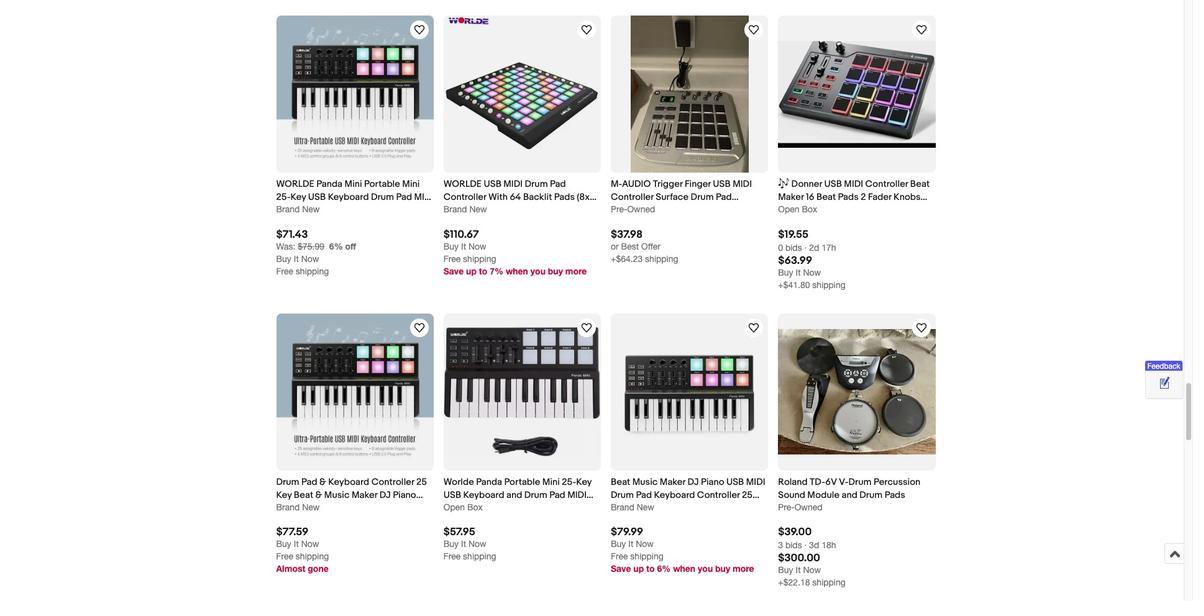 Task type: locate. For each thing, give the bounding box(es) containing it.
brand new up $77.59
[[276, 503, 320, 513]]

· left 2d
[[805, 243, 807, 253]]

0 horizontal spatial panda
[[317, 179, 343, 190]]

1 horizontal spatial open
[[779, 205, 800, 215]]

1 horizontal spatial box
[[802, 205, 818, 215]]

🎶 donner usb midi controller beat maker 16 beat pads 2 fader knobs drum machine link
[[779, 178, 936, 217]]

worlde usb midi drum pad controller with 64  backlit pads (8x8 ) k1u5 image
[[444, 16, 601, 173]]

1 horizontal spatial panda
[[476, 477, 502, 489]]

bids down $39.00
[[786, 541, 803, 551]]

free inside $79.99 buy it now free shipping save up to 6% when you buy more
[[611, 552, 628, 562]]

now inside $19.55 0 bids · 2d 17h $63.99 buy it now +$41.80 shipping
[[804, 268, 822, 278]]

when for $79.99
[[674, 564, 696, 575]]

0 horizontal spatial 25
[[417, 477, 427, 489]]

free for $57.95
[[444, 552, 461, 562]]

0 vertical spatial open
[[779, 205, 800, 215]]

knobs
[[894, 192, 921, 204]]

1 vertical spatial maker
[[660, 477, 686, 489]]

beat music maker dj piano usb midi drum pad keyboard controller 25 key for gift image
[[611, 314, 769, 471]]

new up $77.59
[[302, 503, 320, 513]]

+$41.80
[[779, 280, 811, 290]]

it down $63.99
[[796, 268, 801, 278]]

drum pad & keyboard controller 25 key beat & music maker dj piano usb midi color heading
[[276, 477, 427, 515]]

1 horizontal spatial 25-
[[562, 477, 577, 489]]

buy for $110.67
[[548, 266, 563, 276]]

$77.59
[[276, 527, 309, 539]]

0 horizontal spatial you
[[531, 266, 546, 276]]

up inside the $110.67 buy it now free shipping save up to 7% when you buy more
[[466, 266, 477, 276]]

maker inside beat music maker dj piano usb midi drum pad keyboard controller 25 key for gift
[[660, 477, 686, 489]]

0 vertical spatial piano
[[701, 477, 725, 489]]

1 worlde from the left
[[276, 179, 315, 190]]

0 vertical spatial more
[[566, 266, 587, 276]]

with
[[489, 192, 508, 204]]

1 horizontal spatial up
[[634, 564, 644, 575]]

it down $57.95
[[461, 540, 466, 550]]

roland td-6v v-drum percussion sound module and drum pads image
[[779, 329, 936, 455]]

0 horizontal spatial when
[[506, 266, 529, 276]]

2 horizontal spatial pads
[[885, 490, 906, 502]]

bids for $19.55
[[786, 243, 803, 253]]

off
[[345, 241, 356, 252]]

0 horizontal spatial more
[[566, 266, 587, 276]]

buy
[[444, 242, 459, 252], [276, 254, 292, 264], [779, 268, 794, 278], [276, 540, 292, 550], [444, 540, 459, 550], [611, 540, 626, 550], [779, 566, 794, 576]]

box down 16
[[802, 205, 818, 215]]

0 vertical spatial 6%
[[329, 241, 343, 252]]

$39.00 3 bids · 3d 18h $300.00 buy it now +$22.18 shipping
[[779, 527, 846, 588]]

drum
[[525, 179, 548, 190], [371, 192, 394, 204], [691, 192, 714, 204], [779, 205, 802, 217], [276, 477, 300, 489], [849, 477, 872, 489], [525, 490, 548, 502], [611, 490, 634, 502], [860, 490, 883, 502]]

drum pad & keyboard controller 25 key beat & music maker dj piano usb midi color image
[[276, 314, 434, 471]]

shipping right the '+$22.18'
[[813, 578, 846, 588]]

shipping down offer on the top of the page
[[646, 254, 679, 264]]

pre- down sound
[[779, 503, 795, 513]]

1 horizontal spatial open box
[[779, 205, 818, 215]]

to inside the $110.67 buy it now free shipping save up to 7% when you buy more
[[479, 266, 488, 276]]

2 · from the top
[[805, 541, 807, 551]]

midi
[[504, 179, 523, 190], [733, 179, 752, 190], [845, 179, 864, 190], [414, 192, 434, 204], [747, 477, 766, 489], [568, 490, 587, 502], [296, 503, 315, 515]]

it down the $110.67
[[461, 242, 466, 252]]

buy down was:
[[276, 254, 292, 264]]

pad inside drum pad & keyboard controller 25 key beat & music maker dj piano usb midi color
[[302, 477, 318, 489]]

usb inside 🎶 donner usb midi controller beat maker 16 beat pads 2 fader knobs drum machine
[[825, 179, 843, 190]]

pad
[[550, 179, 566, 190], [396, 192, 412, 204], [716, 192, 732, 204], [302, 477, 318, 489], [550, 490, 566, 502], [636, 490, 652, 502]]

1 and from the left
[[507, 490, 523, 502]]

0 vertical spatial up
[[466, 266, 477, 276]]

usb up $77.59
[[276, 503, 294, 515]]

0 horizontal spatial to
[[479, 266, 488, 276]]

now down $75.99
[[301, 254, 319, 264]]

pad inside worlde usb midi drum pad controller with 64  backlit pads (8x8 ) k1u5
[[550, 179, 566, 190]]

2 vertical spatial maker
[[352, 490, 378, 502]]

brand up the $79.99
[[611, 503, 635, 513]]

shipping down the $79.99
[[631, 552, 664, 562]]

6% down gift
[[658, 564, 671, 575]]

1 vertical spatial box
[[468, 503, 483, 513]]

25
[[417, 477, 427, 489], [743, 490, 753, 502]]

usb down worlde at left bottom
[[444, 490, 462, 502]]

and for keyboard
[[507, 490, 523, 502]]

when inside $79.99 buy it now free shipping save up to 6% when you buy more
[[674, 564, 696, 575]]

and for module
[[842, 490, 858, 502]]

pad inside worlde panda portable mini 25-key usb keyboard and drum pad midi controller
[[550, 490, 566, 502]]

6% left off
[[329, 241, 343, 252]]

roland td-6v v-drum percussion sound module and drum pads pre-owned
[[779, 477, 921, 513]]

beat up the knobs
[[911, 179, 930, 190]]

music up the color
[[324, 490, 350, 502]]

0 horizontal spatial piano
[[393, 490, 416, 502]]

0 vertical spatial music
[[633, 477, 658, 489]]

brand up $71.43
[[276, 205, 300, 215]]

and
[[507, 490, 523, 502], [842, 490, 858, 502]]

now down $63.99
[[804, 268, 822, 278]]

2 worlde from the left
[[444, 179, 482, 190]]

1 vertical spatial 25
[[743, 490, 753, 502]]

now down $57.95
[[469, 540, 487, 550]]

midi inside worlde usb midi drum pad controller with 64  backlit pads (8x8 ) k1u5
[[504, 179, 523, 190]]

save inside the $110.67 buy it now free shipping save up to 7% when you buy more
[[444, 266, 464, 276]]

owned down audio
[[628, 205, 656, 215]]

open up $19.55 on the right top of page
[[779, 205, 800, 215]]

save for $79.99
[[611, 564, 631, 575]]

6%
[[329, 241, 343, 252], [658, 564, 671, 575]]

free down $57.95
[[444, 552, 461, 562]]

&
[[320, 477, 326, 489], [316, 490, 322, 502]]

pad inside worlde panda mini portable mini 25-key usb keyboard drum pad midi controller
[[396, 192, 412, 204]]

brand
[[276, 205, 300, 215], [444, 205, 467, 215], [276, 503, 300, 513], [611, 503, 635, 513]]

brand new up the $110.67
[[444, 205, 487, 215]]

to down gift
[[647, 564, 655, 575]]

🎶 donner usb midi controller beat maker 16 beat pads 2 fader knobs drum machine
[[779, 179, 930, 217]]

0 horizontal spatial owned
[[628, 205, 656, 215]]

save inside $79.99 buy it now free shipping save up to 6% when you buy more
[[611, 564, 631, 575]]

0 horizontal spatial portable
[[364, 179, 400, 190]]

0 vertical spatial dj
[[688, 477, 699, 489]]

free inside the $57.95 buy it now free shipping
[[444, 552, 461, 562]]

64
[[510, 192, 521, 204]]

now down the $79.99
[[636, 540, 654, 550]]

panda for $71.43
[[317, 179, 343, 190]]

1 horizontal spatial when
[[674, 564, 696, 575]]

open box for $57.95
[[444, 503, 483, 513]]

gone
[[308, 564, 329, 575]]

0 horizontal spatial music
[[324, 490, 350, 502]]

open up $57.95
[[444, 503, 465, 513]]

1 vertical spatial you
[[698, 564, 713, 575]]

worlde panda mini portable mini 25-key usb keyboard drum pad midi controller
[[276, 179, 434, 217]]

0 vertical spatial maker
[[779, 192, 804, 204]]

up inside $79.99 buy it now free shipping save up to 6% when you buy more
[[634, 564, 644, 575]]

pads down the percussion
[[885, 490, 906, 502]]

now down $77.59
[[301, 540, 319, 550]]

up left 7%
[[466, 266, 477, 276]]

free inside $71.43 was: $75.99 6% off buy it now free shipping
[[276, 266, 294, 276]]

1 · from the top
[[805, 243, 807, 253]]

fader
[[869, 192, 892, 204]]

1 vertical spatial save
[[611, 564, 631, 575]]

shipping inside $37.98 or best offer +$64.23 shipping
[[646, 254, 679, 264]]

buy down $77.59
[[276, 540, 292, 550]]

+$64.23
[[611, 254, 643, 264]]

1 vertical spatial 6%
[[658, 564, 671, 575]]

free up almost
[[276, 552, 294, 562]]

usb left roland
[[727, 477, 745, 489]]

new up the $79.99
[[637, 503, 655, 513]]

0 horizontal spatial dj
[[380, 490, 391, 502]]

box for $19.55
[[802, 205, 818, 215]]

new
[[302, 205, 320, 215], [470, 205, 487, 215], [302, 503, 320, 513], [637, 503, 655, 513]]

to
[[479, 266, 488, 276], [647, 564, 655, 575]]

25-
[[276, 192, 291, 204], [562, 477, 577, 489]]

0 vertical spatial 25-
[[276, 192, 291, 204]]

controller inside drum pad & keyboard controller 25 key beat & music maker dj piano usb midi color
[[372, 477, 415, 489]]

to left 7%
[[479, 266, 488, 276]]

pads inside worlde usb midi drum pad controller with 64  backlit pads (8x8 ) k1u5
[[555, 192, 575, 204]]

box up $57.95
[[468, 503, 483, 513]]

· left 3d
[[805, 541, 807, 551]]

worlde panda mini portable mini 25-key usb keyboard drum pad midi controller image
[[276, 16, 434, 173]]

buy inside $79.99 buy it now free shipping save up to 6% when you buy more
[[716, 564, 731, 575]]

controller
[[866, 179, 909, 190], [444, 192, 487, 204], [611, 192, 654, 204], [276, 205, 320, 217], [372, 477, 415, 489], [698, 490, 740, 502], [444, 503, 487, 515]]

open box for $19.55
[[779, 205, 818, 215]]

buy down $57.95
[[444, 540, 459, 550]]

0 vertical spatial box
[[802, 205, 818, 215]]

when
[[506, 266, 529, 276], [674, 564, 696, 575]]

it inside the $110.67 buy it now free shipping save up to 7% when you buy more
[[461, 242, 466, 252]]

it down was:
[[294, 254, 299, 264]]

beat up $77.59
[[294, 490, 314, 502]]

up
[[466, 266, 477, 276], [634, 564, 644, 575]]

it inside $79.99 buy it now free shipping save up to 6% when you buy more
[[629, 540, 634, 550]]

save down the $110.67
[[444, 266, 464, 276]]

1 vertical spatial bids
[[786, 541, 803, 551]]

2 and from the left
[[842, 490, 858, 502]]

beat up for
[[611, 477, 631, 489]]

· inside the $39.00 3 bids · 3d 18h $300.00 buy it now +$22.18 shipping
[[805, 541, 807, 551]]

0 vertical spatial ·
[[805, 243, 807, 253]]

0 horizontal spatial box
[[468, 503, 483, 513]]

donner
[[792, 179, 823, 190]]

panda inside worlde panda portable mini 25-key usb keyboard and drum pad midi controller
[[476, 477, 502, 489]]

0 horizontal spatial open box
[[444, 503, 483, 513]]

1 vertical spatial owned
[[795, 503, 823, 513]]

open box down 16
[[779, 205, 818, 215]]

watch worlde usb midi drum pad controller with 64  backlit pads (8x8 ) k1u5 image
[[580, 22, 594, 37]]

panda inside worlde panda mini portable mini 25-key usb keyboard drum pad midi controller
[[317, 179, 343, 190]]

1 vertical spatial 25-
[[562, 477, 577, 489]]

keyboard up off
[[328, 192, 369, 204]]

beat music maker dj piano usb midi drum pad keyboard controller 25 key for gift heading
[[611, 477, 766, 515]]

buy up '+$41.80'
[[779, 268, 794, 278]]

now
[[469, 242, 487, 252], [301, 254, 319, 264], [804, 268, 822, 278], [301, 540, 319, 550], [469, 540, 487, 550], [636, 540, 654, 550], [804, 566, 822, 576]]

buy up the '+$22.18'
[[779, 566, 794, 576]]

None text field
[[276, 242, 325, 252]]

new up $71.43
[[302, 205, 320, 215]]

free down the $79.99
[[611, 552, 628, 562]]

free
[[444, 254, 461, 264], [276, 266, 294, 276], [276, 552, 294, 562], [444, 552, 461, 562], [611, 552, 628, 562]]

percussion
[[874, 477, 921, 489]]

save down the $79.99
[[611, 564, 631, 575]]

worlde inside worlde usb midi drum pad controller with 64  backlit pads (8x8 ) k1u5
[[444, 179, 482, 190]]

dj inside beat music maker dj piano usb midi drum pad keyboard controller 25 key for gift
[[688, 477, 699, 489]]

keyboard up gift
[[654, 490, 696, 502]]

0 horizontal spatial open
[[444, 503, 465, 513]]

when for $110.67
[[506, 266, 529, 276]]

it down $77.59
[[294, 540, 299, 550]]

usb up $75.99
[[308, 192, 326, 204]]

buy down the $110.67
[[444, 242, 459, 252]]

1 horizontal spatial dj
[[688, 477, 699, 489]]

brand up $77.59
[[276, 503, 300, 513]]

roland td-6v v-drum percussion sound module and drum pads link
[[779, 476, 936, 502]]

1 horizontal spatial owned
[[795, 503, 823, 513]]

17h
[[822, 243, 837, 253]]

bids down $19.55 on the right top of page
[[786, 243, 803, 253]]

1 vertical spatial piano
[[393, 490, 416, 502]]

0 horizontal spatial 25-
[[276, 192, 291, 204]]

new for $110.67
[[470, 205, 487, 215]]

mini
[[345, 179, 362, 190], [402, 179, 420, 190], [543, 477, 560, 489]]

worlde inside worlde panda mini portable mini 25-key usb keyboard drum pad midi controller
[[276, 179, 315, 190]]

$57.95
[[444, 527, 476, 539]]

1 vertical spatial open box
[[444, 503, 483, 513]]

1 horizontal spatial you
[[698, 564, 713, 575]]

1 vertical spatial buy
[[716, 564, 731, 575]]

owned down "module"
[[795, 503, 823, 513]]

· for $39.00
[[805, 541, 807, 551]]

1 vertical spatial when
[[674, 564, 696, 575]]

v-
[[840, 477, 849, 489]]

now inside the $57.95 buy it now free shipping
[[469, 540, 487, 550]]

1 horizontal spatial pads
[[839, 192, 859, 204]]

)
[[598, 192, 600, 204]]

controller inside worlde panda portable mini 25-key usb keyboard and drum pad midi controller
[[444, 503, 487, 515]]

1 vertical spatial music
[[324, 490, 350, 502]]

now inside $71.43 was: $75.99 6% off buy it now free shipping
[[301, 254, 319, 264]]

new for $79.99
[[637, 503, 655, 513]]

keyboard down worlde at left bottom
[[464, 490, 505, 502]]

$37.98 or best offer +$64.23 shipping
[[611, 229, 679, 264]]

usb inside drum pad & keyboard controller 25 key beat & music maker dj piano usb midi color
[[276, 503, 294, 515]]

brand up the $110.67
[[444, 205, 467, 215]]

0 horizontal spatial and
[[507, 490, 523, 502]]

$39.00
[[779, 527, 812, 539]]

now down the $110.67
[[469, 242, 487, 252]]

brand new up $71.43
[[276, 205, 320, 215]]

bids
[[786, 243, 803, 253], [786, 541, 803, 551]]

25 left sound
[[743, 490, 753, 502]]

1 horizontal spatial buy
[[716, 564, 731, 575]]

free down was:
[[276, 266, 294, 276]]

0 vertical spatial when
[[506, 266, 529, 276]]

0 horizontal spatial 6%
[[329, 241, 343, 252]]

0 vertical spatial open box
[[779, 205, 818, 215]]

panda for $57.95
[[476, 477, 502, 489]]

controller inside 🎶 donner usb midi controller beat maker 16 beat pads 2 fader knobs drum machine
[[866, 179, 909, 190]]

beat
[[911, 179, 930, 190], [817, 192, 837, 204], [611, 477, 631, 489], [294, 490, 314, 502]]

pad inside m-audio trigger finger usb midi controller surface drum pad (ytp019577)
[[716, 192, 732, 204]]

shipping right '+$41.80'
[[813, 280, 846, 290]]

shipping down $75.99
[[296, 266, 329, 276]]

1 horizontal spatial maker
[[660, 477, 686, 489]]

keyboard up the color
[[329, 477, 370, 489]]

0
[[779, 243, 784, 253]]

usb inside m-audio trigger finger usb midi controller surface drum pad (ytp019577)
[[713, 179, 731, 190]]

it
[[461, 242, 466, 252], [294, 254, 299, 264], [796, 268, 801, 278], [294, 540, 299, 550], [461, 540, 466, 550], [629, 540, 634, 550], [796, 566, 801, 576]]

new right k1u5
[[470, 205, 487, 215]]

1 horizontal spatial to
[[647, 564, 655, 575]]

shipping up 7%
[[463, 254, 497, 264]]

1 vertical spatial pre-
[[779, 503, 795, 513]]

pads for $110.67
[[555, 192, 575, 204]]

1 horizontal spatial 25
[[743, 490, 753, 502]]

brand new
[[276, 205, 320, 215], [444, 205, 487, 215], [276, 503, 320, 513], [611, 503, 655, 513]]

shipping inside $71.43 was: $75.99 6% off buy it now free shipping
[[296, 266, 329, 276]]

1 vertical spatial up
[[634, 564, 644, 575]]

you inside $79.99 buy it now free shipping save up to 6% when you buy more
[[698, 564, 713, 575]]

0 horizontal spatial buy
[[548, 266, 563, 276]]

1 bids from the top
[[786, 243, 803, 253]]

(ytp019577)
[[611, 205, 663, 217]]

pre-
[[611, 205, 628, 215], [779, 503, 795, 513]]

1 horizontal spatial worlde
[[444, 179, 482, 190]]

free inside the $110.67 buy it now free shipping save up to 7% when you buy more
[[444, 254, 461, 264]]

controller inside worlde usb midi drum pad controller with 64  backlit pads (8x8 ) k1u5
[[444, 192, 487, 204]]

1 horizontal spatial pre-
[[779, 503, 795, 513]]

shipping inside $19.55 0 bids · 2d 17h $63.99 buy it now +$41.80 shipping
[[813, 280, 846, 290]]

now inside $79.99 buy it now free shipping save up to 6% when you buy more
[[636, 540, 654, 550]]

0 vertical spatial to
[[479, 266, 488, 276]]

buy
[[548, 266, 563, 276], [716, 564, 731, 575]]

buy down the $79.99
[[611, 540, 626, 550]]

1 horizontal spatial 6%
[[658, 564, 671, 575]]

$19.55 0 bids · 2d 17h $63.99 buy it now +$41.80 shipping
[[779, 229, 846, 290]]

m-
[[611, 179, 622, 190]]

0 horizontal spatial save
[[444, 266, 464, 276]]

shipping up gone at the left of the page
[[296, 552, 329, 562]]

pads inside 🎶 donner usb midi controller beat maker 16 beat pads 2 fader knobs drum machine
[[839, 192, 859, 204]]

+$22.18
[[779, 578, 811, 588]]

more left $300.00
[[733, 564, 755, 575]]

0 vertical spatial portable
[[364, 179, 400, 190]]

0 vertical spatial panda
[[317, 179, 343, 190]]

open
[[779, 205, 800, 215], [444, 503, 465, 513]]

buy inside the $57.95 buy it now free shipping
[[444, 540, 459, 550]]

and inside worlde panda portable mini 25-key usb keyboard and drum pad midi controller
[[507, 490, 523, 502]]

box
[[802, 205, 818, 215], [468, 503, 483, 513]]

drum inside drum pad & keyboard controller 25 key beat & music maker dj piano usb midi color
[[276, 477, 300, 489]]

·
[[805, 243, 807, 253], [805, 541, 807, 551]]

brand new for $71.43
[[276, 205, 320, 215]]

2 horizontal spatial mini
[[543, 477, 560, 489]]

dj
[[688, 477, 699, 489], [380, 490, 391, 502]]

usb right donner
[[825, 179, 843, 190]]

keyboard inside worlde panda mini portable mini 25-key usb keyboard drum pad midi controller
[[328, 192, 369, 204]]

usb up with
[[484, 179, 502, 190]]

1 horizontal spatial and
[[842, 490, 858, 502]]

· inside $19.55 0 bids · 2d 17h $63.99 buy it now +$41.80 shipping
[[805, 243, 807, 253]]

worlde up k1u5
[[444, 179, 482, 190]]

3
[[779, 541, 784, 551]]

watch drum pad & keyboard controller 25 key beat & music maker dj piano usb midi color image
[[412, 321, 427, 335]]

1 vertical spatial more
[[733, 564, 755, 575]]

🎶
[[779, 179, 790, 190]]

1 horizontal spatial more
[[733, 564, 755, 575]]

1 horizontal spatial music
[[633, 477, 658, 489]]

to for $79.99
[[647, 564, 655, 575]]

bids for $39.00
[[786, 541, 803, 551]]

free down the $110.67
[[444, 254, 461, 264]]

0 horizontal spatial maker
[[352, 490, 378, 502]]

pad inside beat music maker dj piano usb midi drum pad keyboard controller 25 key for gift
[[636, 490, 652, 502]]

7%
[[490, 266, 504, 276]]

save for $110.67
[[444, 266, 464, 276]]

0 horizontal spatial worlde
[[276, 179, 315, 190]]

brand new up the $79.99
[[611, 503, 655, 513]]

buy inside the $110.67 buy it now free shipping save up to 7% when you buy more
[[444, 242, 459, 252]]

keyboard inside beat music maker dj piano usb midi drum pad keyboard controller 25 key for gift
[[654, 490, 696, 502]]

$75.99
[[298, 242, 325, 252]]

0 vertical spatial bids
[[786, 243, 803, 253]]

1 horizontal spatial save
[[611, 564, 631, 575]]

pads
[[555, 192, 575, 204], [839, 192, 859, 204], [885, 490, 906, 502]]

shipping inside $77.59 buy it now free shipping almost gone
[[296, 552, 329, 562]]

free for $110.67
[[444, 254, 461, 264]]

0 vertical spatial pre-
[[611, 205, 628, 215]]

1 vertical spatial open
[[444, 503, 465, 513]]

shipping down $57.95
[[463, 552, 497, 562]]

it down $300.00
[[796, 566, 801, 576]]

pads left 2
[[839, 192, 859, 204]]

more inside the $110.67 buy it now free shipping save up to 7% when you buy more
[[566, 266, 587, 276]]

free for $77.59
[[276, 552, 294, 562]]

you for $79.99
[[698, 564, 713, 575]]

0 vertical spatial you
[[531, 266, 546, 276]]

pre- down 'm-'
[[611, 205, 628, 215]]

2 horizontal spatial maker
[[779, 192, 804, 204]]

1 horizontal spatial piano
[[701, 477, 725, 489]]

buy inside the $110.67 buy it now free shipping save up to 7% when you buy more
[[548, 266, 563, 276]]

usb inside worlde usb midi drum pad controller with 64  backlit pads (8x8 ) k1u5
[[484, 179, 502, 190]]

0 horizontal spatial pads
[[555, 192, 575, 204]]

now down $300.00
[[804, 566, 822, 576]]

0 vertical spatial save
[[444, 266, 464, 276]]

maker
[[779, 192, 804, 204], [660, 477, 686, 489], [352, 490, 378, 502]]

buy for $79.99
[[716, 564, 731, 575]]

music up gift
[[633, 477, 658, 489]]

usb right finger
[[713, 179, 731, 190]]

portable
[[364, 179, 400, 190], [505, 477, 541, 489]]

6% inside $79.99 buy it now free shipping save up to 6% when you buy more
[[658, 564, 671, 575]]

usb inside worlde panda portable mini 25-key usb keyboard and drum pad midi controller
[[444, 490, 462, 502]]

1 vertical spatial dj
[[380, 490, 391, 502]]

watch worlde panda mini portable mini 25-key usb keyboard drum pad midi controller image
[[412, 22, 427, 37]]

open box up $57.95
[[444, 503, 483, 513]]

it down the $79.99
[[629, 540, 634, 550]]

more up watch worlde panda portable mini 25-key usb keyboard and drum pad midi controller image
[[566, 266, 587, 276]]

save
[[444, 266, 464, 276], [611, 564, 631, 575]]

open for $57.95
[[444, 503, 465, 513]]

worlde up $71.43
[[276, 179, 315, 190]]

2 bids from the top
[[786, 541, 803, 551]]

panda
[[317, 179, 343, 190], [476, 477, 502, 489]]

watch beat music maker dj piano usb midi drum pad keyboard controller 25 key for gift image
[[747, 321, 762, 335]]

1 vertical spatial portable
[[505, 477, 541, 489]]

1 vertical spatial panda
[[476, 477, 502, 489]]

25 left worlde at left bottom
[[417, 477, 427, 489]]

beat music maker dj piano usb midi drum pad keyboard controller 25 key for gift
[[611, 477, 766, 515]]

0 horizontal spatial pre-
[[611, 205, 628, 215]]

up down the $79.99
[[634, 564, 644, 575]]

worlde usb midi drum pad controller with 64  backlit pads (8x8 ) k1u5
[[444, 179, 600, 217]]

0 vertical spatial 25
[[417, 477, 427, 489]]

0 vertical spatial buy
[[548, 266, 563, 276]]

$37.98
[[611, 229, 643, 241]]

pads left (8x8
[[555, 192, 575, 204]]

$79.99 buy it now free shipping save up to 6% when you buy more
[[611, 527, 755, 575]]

1 vertical spatial to
[[647, 564, 655, 575]]

1 horizontal spatial portable
[[505, 477, 541, 489]]

free inside $77.59 buy it now free shipping almost gone
[[276, 552, 294, 562]]

(8x8
[[577, 192, 596, 204]]

1 vertical spatial ·
[[805, 541, 807, 551]]

module
[[808, 490, 840, 502]]



Task type: describe. For each thing, give the bounding box(es) containing it.
1 vertical spatial &
[[316, 490, 322, 502]]

controller inside m-audio trigger finger usb midi controller surface drum pad (ytp019577)
[[611, 192, 654, 204]]

piano inside beat music maker dj piano usb midi drum pad keyboard controller 25 key for gift
[[701, 477, 725, 489]]

new for $77.59
[[302, 503, 320, 513]]

drum pad & keyboard controller 25 key beat & music maker dj piano usb midi color
[[276, 477, 427, 515]]

new for $71.43
[[302, 205, 320, 215]]

controller inside worlde panda mini portable mini 25-key usb keyboard drum pad midi controller
[[276, 205, 320, 217]]

now inside the $110.67 buy it now free shipping save up to 7% when you buy more
[[469, 242, 487, 252]]

25 inside beat music maker dj piano usb midi drum pad keyboard controller 25 key for gift
[[743, 490, 753, 502]]

shipping inside $79.99 buy it now free shipping save up to 6% when you buy more
[[631, 552, 664, 562]]

it inside the $39.00 3 bids · 3d 18h $300.00 buy it now +$22.18 shipping
[[796, 566, 801, 576]]

buy inside $77.59 buy it now free shipping almost gone
[[276, 540, 292, 550]]

$71.43 was: $75.99 6% off buy it now free shipping
[[276, 229, 356, 276]]

brand new for $79.99
[[611, 503, 655, 513]]

beat music maker dj piano usb midi drum pad keyboard controller 25 key for gift link
[[611, 476, 769, 515]]

m-audio trigger finger usb midi controller surface drum pad (ytp019577)
[[611, 179, 752, 217]]

up for $110.67
[[466, 266, 477, 276]]

watch 🎶 donner usb midi controller beat maker 16 beat pads 2 fader knobs drum machine image
[[914, 22, 929, 37]]

portable inside worlde panda portable mini 25-key usb keyboard and drum pad midi controller
[[505, 477, 541, 489]]

shipping inside the $39.00 3 bids · 3d 18h $300.00 buy it now +$22.18 shipping
[[813, 578, 846, 588]]

free for $79.99
[[611, 552, 628, 562]]

more for $110.67
[[566, 266, 587, 276]]

almost
[[276, 564, 306, 575]]

midi inside beat music maker dj piano usb midi drum pad keyboard controller 25 key for gift
[[747, 477, 766, 489]]

key inside worlde panda portable mini 25-key usb keyboard and drum pad midi controller
[[577, 477, 592, 489]]

pads for $19.55
[[839, 192, 859, 204]]

watch m-audio trigger finger usb midi controller surface drum pad (ytp019577) image
[[747, 22, 762, 37]]

offer
[[642, 242, 661, 252]]

shipping inside the $57.95 buy it now free shipping
[[463, 552, 497, 562]]

worlde usb midi drum pad controller with 64  backlit pads (8x8 ) k1u5 heading
[[444, 179, 600, 217]]

k1u5
[[444, 205, 465, 217]]

worlde for $71.43
[[276, 179, 315, 190]]

· for $19.55
[[805, 243, 807, 253]]

it inside $77.59 buy it now free shipping almost gone
[[294, 540, 299, 550]]

midi inside m-audio trigger finger usb midi controller surface drum pad (ytp019577)
[[733, 179, 752, 190]]

best
[[622, 242, 639, 252]]

usb inside worlde panda mini portable mini 25-key usb keyboard drum pad midi controller
[[308, 192, 326, 204]]

drum inside worlde usb midi drum pad controller with 64  backlit pads (8x8 ) k1u5
[[525, 179, 548, 190]]

it inside the $57.95 buy it now free shipping
[[461, 540, 466, 550]]

pre- inside roland td-6v v-drum percussion sound module and drum pads pre-owned
[[779, 503, 795, 513]]

16
[[807, 192, 815, 204]]

$110.67
[[444, 229, 479, 241]]

backlit
[[524, 192, 552, 204]]

25 inside drum pad & keyboard controller 25 key beat & music maker dj piano usb midi color
[[417, 477, 427, 489]]

roland
[[779, 477, 808, 489]]

pre-owned
[[611, 205, 656, 215]]

open for $19.55
[[779, 205, 800, 215]]

18h
[[822, 541, 837, 551]]

drum pad & keyboard controller 25 key beat & music maker dj piano usb midi color link
[[276, 476, 434, 515]]

watch worlde panda portable mini 25-key usb keyboard and drum pad midi controller image
[[580, 321, 594, 335]]

$57.95 buy it now free shipping
[[444, 527, 497, 562]]

drum inside worlde panda mini portable mini 25-key usb keyboard drum pad midi controller
[[371, 192, 394, 204]]

25- inside worlde panda portable mini 25-key usb keyboard and drum pad midi controller
[[562, 477, 577, 489]]

brand new for $77.59
[[276, 503, 320, 513]]

watch roland td-6v v-drum percussion sound module and drum pads image
[[914, 321, 929, 335]]

1 horizontal spatial mini
[[402, 179, 420, 190]]

you for $110.67
[[531, 266, 546, 276]]

roland td-6v v-drum percussion sound module and drum pads heading
[[779, 477, 921, 502]]

midi inside worlde panda portable mini 25-key usb keyboard and drum pad midi controller
[[568, 490, 587, 502]]

sound
[[779, 490, 806, 502]]

to for $110.67
[[479, 266, 488, 276]]

it inside $71.43 was: $75.99 6% off buy it now free shipping
[[294, 254, 299, 264]]

was:
[[276, 242, 296, 252]]

drum inside worlde panda portable mini 25-key usb keyboard and drum pad midi controller
[[525, 490, 548, 502]]

machine
[[804, 205, 840, 217]]

beat inside drum pad & keyboard controller 25 key beat & music maker dj piano usb midi color
[[294, 490, 314, 502]]

owned inside roland td-6v v-drum percussion sound module and drum pads pre-owned
[[795, 503, 823, 513]]

piano inside drum pad & keyboard controller 25 key beat & music maker dj piano usb midi color
[[393, 490, 416, 502]]

2
[[861, 192, 867, 204]]

keyboard inside drum pad & keyboard controller 25 key beat & music maker dj piano usb midi color
[[329, 477, 370, 489]]

6% inside $71.43 was: $75.99 6% off buy it now free shipping
[[329, 241, 343, 252]]

0 horizontal spatial mini
[[345, 179, 362, 190]]

worlde usb midi drum pad controller with 64  backlit pads (8x8 ) k1u5 link
[[444, 178, 601, 217]]

$63.99
[[779, 255, 813, 267]]

portable inside worlde panda mini portable mini 25-key usb keyboard drum pad midi controller
[[364, 179, 400, 190]]

feedback
[[1148, 362, 1181, 371]]

brand for $110.67
[[444, 205, 467, 215]]

$300.00
[[779, 553, 821, 565]]

buy inside $79.99 buy it now free shipping save up to 6% when you buy more
[[611, 540, 626, 550]]

worlde panda portable mini 25-key usb keyboard and drum pad midi controller link
[[444, 476, 601, 515]]

$71.43
[[276, 229, 308, 241]]

maker inside 🎶 donner usb midi controller beat maker 16 beat pads 2 fader knobs drum machine
[[779, 192, 804, 204]]

midi inside drum pad & keyboard controller 25 key beat & music maker dj piano usb midi color
[[296, 503, 315, 515]]

brand new for $110.67
[[444, 205, 487, 215]]

drum inside m-audio trigger finger usb midi controller surface drum pad (ytp019577)
[[691, 192, 714, 204]]

dj inside drum pad & keyboard controller 25 key beat & music maker dj piano usb midi color
[[380, 490, 391, 502]]

up for $79.99
[[634, 564, 644, 575]]

beat up machine
[[817, 192, 837, 204]]

25- inside worlde panda mini portable mini 25-key usb keyboard drum pad midi controller
[[276, 192, 291, 204]]

$77.59 buy it now free shipping almost gone
[[276, 527, 329, 575]]

it inside $19.55 0 bids · 2d 17h $63.99 buy it now +$41.80 shipping
[[796, 268, 801, 278]]

surface
[[656, 192, 689, 204]]

key inside worlde panda mini portable mini 25-key usb keyboard drum pad midi controller
[[291, 192, 306, 204]]

now inside $77.59 buy it now free shipping almost gone
[[301, 540, 319, 550]]

m-audio trigger finger usb midi controller surface drum pad (ytp019577) image
[[631, 16, 749, 173]]

box for $57.95
[[468, 503, 483, 513]]

now inside the $39.00 3 bids · 3d 18h $300.00 buy it now +$22.18 shipping
[[804, 566, 822, 576]]

2d
[[810, 243, 820, 253]]

beat inside beat music maker dj piano usb midi drum pad keyboard controller 25 key for gift
[[611, 477, 631, 489]]

td-
[[810, 477, 826, 489]]

keyboard inside worlde panda portable mini 25-key usb keyboard and drum pad midi controller
[[464, 490, 505, 502]]

0 vertical spatial owned
[[628, 205, 656, 215]]

m-audio trigger finger usb midi controller surface drum pad (ytp019577) link
[[611, 178, 769, 217]]

worlde panda mini portable mini 25-key usb keyboard drum pad midi controller link
[[276, 178, 434, 217]]

pads inside roland td-6v v-drum percussion sound module and drum pads pre-owned
[[885, 490, 906, 502]]

brand for $79.99
[[611, 503, 635, 513]]

music inside drum pad & keyboard controller 25 key beat & music maker dj piano usb midi color
[[324, 490, 350, 502]]

audio
[[622, 179, 651, 190]]

trigger
[[653, 179, 683, 190]]

gift
[[642, 503, 658, 515]]

worlde panda portable mini 25-key usb keyboard and drum pad midi controller heading
[[444, 477, 594, 515]]

🎶 donner usb midi controller beat maker 16 beat pads 2 fader knobs drum machine image
[[779, 41, 936, 148]]

color
[[318, 503, 341, 515]]

buy inside $71.43 was: $75.99 6% off buy it now free shipping
[[276, 254, 292, 264]]

for
[[629, 503, 640, 515]]

worlde panda mini portable mini 25-key usb keyboard drum pad midi controller heading
[[276, 179, 434, 217]]

buy inside $19.55 0 bids · 2d 17h $63.99 buy it now +$41.80 shipping
[[779, 268, 794, 278]]

key inside beat music maker dj piano usb midi drum pad keyboard controller 25 key for gift
[[611, 503, 627, 515]]

brand for $71.43
[[276, 205, 300, 215]]

finger
[[685, 179, 711, 190]]

usb inside beat music maker dj piano usb midi drum pad keyboard controller 25 key for gift
[[727, 477, 745, 489]]

drum inside beat music maker dj piano usb midi drum pad keyboard controller 25 key for gift
[[611, 490, 634, 502]]

3d
[[810, 541, 820, 551]]

$19.55
[[779, 229, 809, 241]]

worlde panda portable mini 25-key usb keyboard and drum pad midi controller
[[444, 477, 592, 515]]

mini inside worlde panda portable mini 25-key usb keyboard and drum pad midi controller
[[543, 477, 560, 489]]

music inside beat music maker dj piano usb midi drum pad keyboard controller 25 key for gift
[[633, 477, 658, 489]]

midi inside worlde panda mini portable mini 25-key usb keyboard drum pad midi controller
[[414, 192, 434, 204]]

$79.99
[[611, 527, 644, 539]]

more for $79.99
[[733, 564, 755, 575]]

maker inside drum pad & keyboard controller 25 key beat & music maker dj piano usb midi color
[[352, 490, 378, 502]]

0 vertical spatial &
[[320, 477, 326, 489]]

m-audio trigger finger usb midi controller surface drum pad (ytp019577) heading
[[611, 179, 752, 217]]

brand for $77.59
[[276, 503, 300, 513]]

worlde for $110.67
[[444, 179, 482, 190]]

midi inside 🎶 donner usb midi controller beat maker 16 beat pads 2 fader knobs drum machine
[[845, 179, 864, 190]]

worlde
[[444, 477, 474, 489]]

controller inside beat music maker dj piano usb midi drum pad keyboard controller 25 key for gift
[[698, 490, 740, 502]]

🎶 donner usb midi controller beat maker 16 beat pads 2 fader knobs drum machine heading
[[779, 179, 930, 217]]

none text field containing was:
[[276, 242, 325, 252]]

key inside drum pad & keyboard controller 25 key beat & music maker dj piano usb midi color
[[276, 490, 292, 502]]

drum inside 🎶 donner usb midi controller beat maker 16 beat pads 2 fader knobs drum machine
[[779, 205, 802, 217]]

worlde panda portable mini 25-key usb keyboard and drum pad midi controller image
[[444, 327, 601, 458]]

shipping inside the $110.67 buy it now free shipping save up to 7% when you buy more
[[463, 254, 497, 264]]

6v
[[826, 477, 837, 489]]

$110.67 buy it now free shipping save up to 7% when you buy more
[[444, 229, 587, 276]]

or
[[611, 242, 619, 252]]

buy inside the $39.00 3 bids · 3d 18h $300.00 buy it now +$22.18 shipping
[[779, 566, 794, 576]]



Task type: vqa. For each thing, say whether or not it's contained in the screenshot.
The Save to the top
yes



